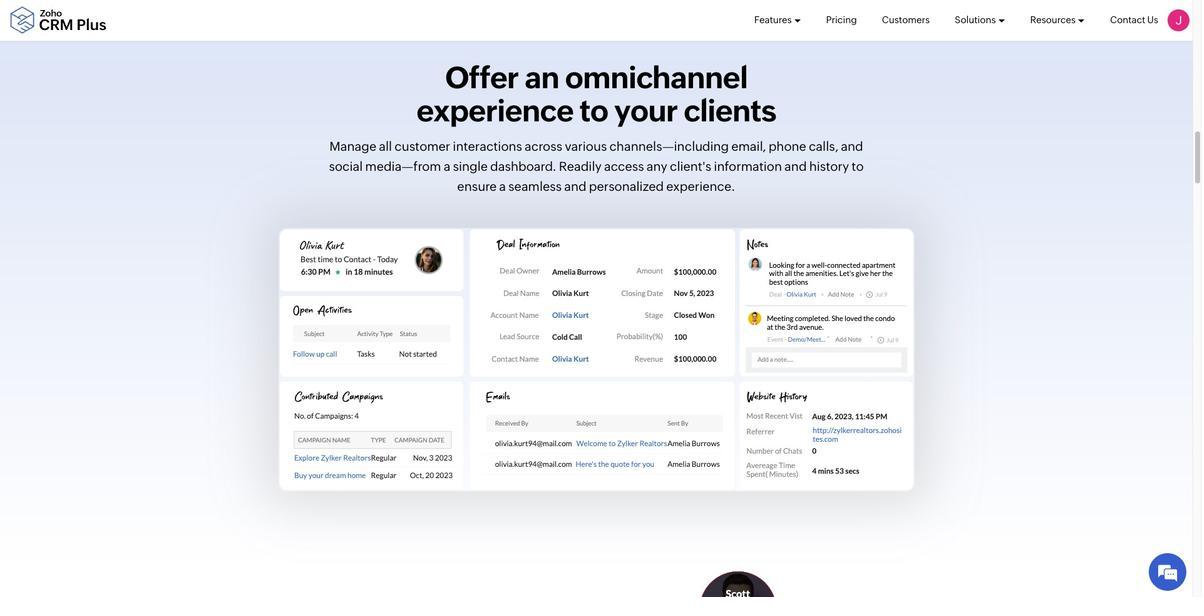 Task type: describe. For each thing, give the bounding box(es) containing it.
information
[[714, 159, 783, 174]]

calls,
[[809, 139, 839, 154]]

1 vertical spatial and
[[785, 159, 807, 174]]

0 horizontal spatial a
[[444, 159, 451, 174]]

pricing
[[827, 14, 858, 25]]

any
[[647, 159, 668, 174]]

solutions
[[956, 14, 997, 25]]

manage
[[330, 139, 377, 154]]

single
[[453, 159, 488, 174]]

channels—including
[[610, 139, 729, 154]]

an
[[525, 60, 559, 95]]

quick resolution image
[[624, 572, 966, 598]]

clients
[[684, 93, 777, 128]]

features
[[755, 14, 792, 25]]

us
[[1148, 14, 1159, 25]]

offer
[[445, 60, 519, 95]]

seamless
[[509, 179, 562, 194]]

readily
[[559, 159, 602, 174]]

quick communication image
[[279, 228, 915, 492]]

customers link
[[883, 0, 930, 40]]

media—from
[[365, 159, 442, 174]]

contact us link
[[1111, 0, 1159, 40]]

0 horizontal spatial and
[[565, 179, 587, 194]]

social
[[329, 159, 363, 174]]

james peterson image
[[1169, 9, 1190, 31]]

dashboard.
[[491, 159, 557, 174]]

all
[[379, 139, 392, 154]]



Task type: locate. For each thing, give the bounding box(es) containing it.
to inside manage all customer interactions across various channels—including email, phone calls, and social media—from a single dashboard. readily access any client's information and history to ensure a seamless and personalized experience.
[[852, 159, 864, 174]]

and down phone
[[785, 159, 807, 174]]

and down readily
[[565, 179, 587, 194]]

2 horizontal spatial and
[[842, 139, 864, 154]]

access
[[605, 159, 645, 174]]

0 vertical spatial a
[[444, 159, 451, 174]]

solutions link
[[956, 0, 1006, 40]]

1 vertical spatial a
[[500, 179, 506, 194]]

offer an omnichannel experience to your clients
[[417, 60, 777, 128]]

contact
[[1111, 14, 1146, 25]]

customers
[[883, 14, 930, 25]]

and right calls,
[[842, 139, 864, 154]]

client's
[[670, 159, 712, 174]]

experience
[[417, 93, 574, 128]]

email,
[[732, 139, 767, 154]]

0 vertical spatial to
[[580, 93, 609, 128]]

across
[[525, 139, 563, 154]]

2 vertical spatial and
[[565, 179, 587, 194]]

personalized
[[589, 179, 664, 194]]

manage all customer interactions across various channels—including email, phone calls, and social media—from a single dashboard. readily access any client's information and history to ensure a seamless and personalized experience.
[[329, 139, 864, 194]]

a right the ensure
[[500, 179, 506, 194]]

omnichannel
[[565, 60, 748, 95]]

interactions
[[453, 139, 523, 154]]

ensure
[[458, 179, 497, 194]]

experience.
[[667, 179, 736, 194]]

resources link
[[1031, 0, 1086, 40]]

pricing link
[[827, 0, 858, 40]]

1 horizontal spatial and
[[785, 159, 807, 174]]

a
[[444, 159, 451, 174], [500, 179, 506, 194]]

contact us
[[1111, 14, 1159, 25]]

to
[[580, 93, 609, 128], [852, 159, 864, 174]]

a left single
[[444, 159, 451, 174]]

phone
[[769, 139, 807, 154]]

to up "various"
[[580, 93, 609, 128]]

1 horizontal spatial a
[[500, 179, 506, 194]]

to right history on the right top of page
[[852, 159, 864, 174]]

zoho crmplus logo image
[[9, 7, 106, 34]]

to inside offer an omnichannel experience to your clients
[[580, 93, 609, 128]]

your
[[615, 93, 678, 128]]

features link
[[755, 0, 802, 40]]

0 horizontal spatial to
[[580, 93, 609, 128]]

1 vertical spatial to
[[852, 159, 864, 174]]

1 horizontal spatial to
[[852, 159, 864, 174]]

various
[[565, 139, 607, 154]]

customer
[[395, 139, 451, 154]]

history
[[810, 159, 850, 174]]

and
[[842, 139, 864, 154], [785, 159, 807, 174], [565, 179, 587, 194]]

resources
[[1031, 14, 1076, 25]]

0 vertical spatial and
[[842, 139, 864, 154]]



Task type: vqa. For each thing, say whether or not it's contained in the screenshot.
Optimized
no



